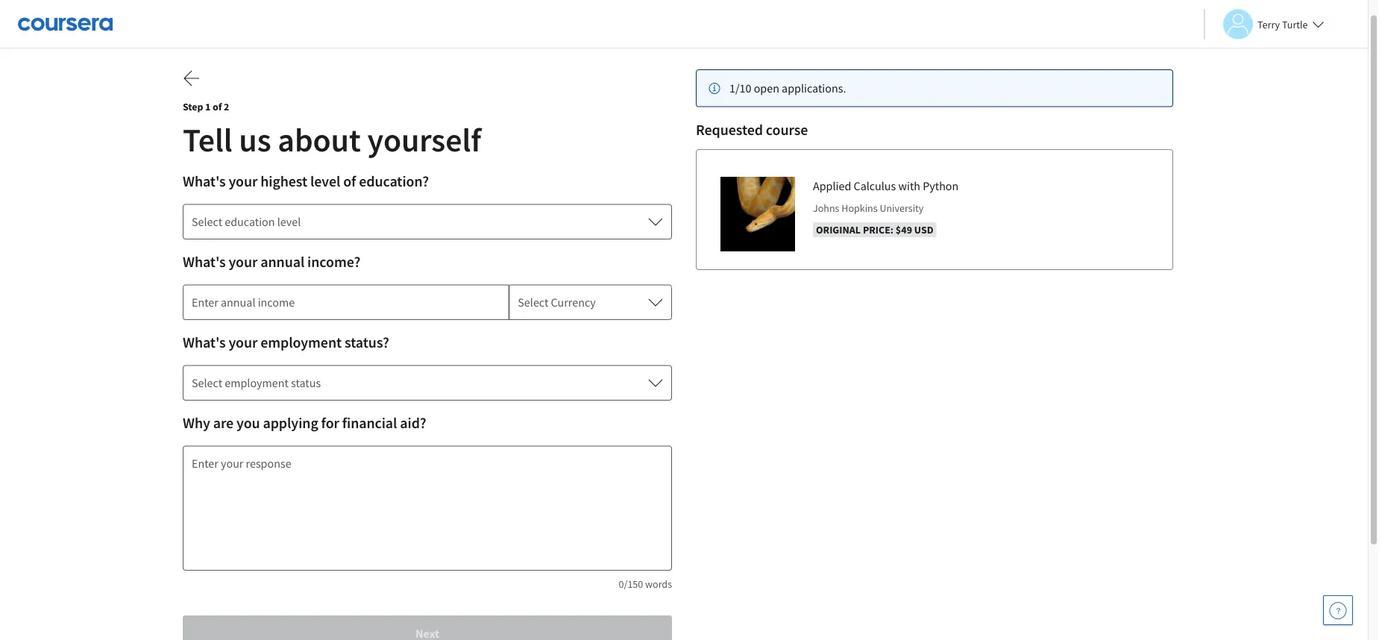 Task type: vqa. For each thing, say whether or not it's contained in the screenshot.
words
yes



Task type: locate. For each thing, give the bounding box(es) containing it.
level
[[310, 172, 341, 191], [277, 214, 301, 229]]

select up why
[[192, 375, 222, 390]]

financial
[[342, 414, 397, 432]]

employment up status
[[261, 333, 342, 352]]

your for employment
[[229, 333, 258, 352]]

2 what's from the top
[[183, 253, 226, 271]]

what's
[[183, 172, 226, 191], [183, 253, 226, 271], [183, 333, 226, 352]]

0 vertical spatial what's
[[183, 172, 226, 191]]

1 what's from the top
[[183, 172, 226, 191]]

terry
[[1258, 18, 1281, 31]]

open
[[754, 81, 780, 96]]

0 vertical spatial select
[[192, 214, 222, 229]]

original price: $49 usd
[[816, 223, 934, 237]]

education
[[225, 214, 275, 229]]

0 vertical spatial your
[[229, 172, 258, 191]]

highest
[[261, 172, 308, 191]]

1/10
[[730, 81, 752, 96]]

0 horizontal spatial of
[[213, 100, 222, 113]]

1 vertical spatial of
[[343, 172, 356, 191]]

2 vertical spatial select
[[192, 375, 222, 390]]

what's for what's your annual income?
[[183, 253, 226, 271]]

applied
[[813, 178, 852, 193]]

1/10 open applications.
[[730, 81, 847, 96]]

0/150
[[619, 578, 643, 591]]

what's for what's your highest level of education?
[[183, 172, 226, 191]]

0 vertical spatial level
[[310, 172, 341, 191]]

applied calculus with python image
[[721, 177, 796, 252]]

0 vertical spatial employment
[[261, 333, 342, 352]]

2 vertical spatial what's
[[183, 333, 226, 352]]

1 vertical spatial your
[[229, 253, 258, 271]]

select
[[192, 214, 222, 229], [518, 295, 549, 310], [192, 375, 222, 390]]

1 vertical spatial level
[[277, 214, 301, 229]]

0 vertical spatial of
[[213, 100, 222, 113]]

of
[[213, 100, 222, 113], [343, 172, 356, 191]]

annual
[[261, 253, 305, 271]]

1 horizontal spatial level
[[310, 172, 341, 191]]

level right highest
[[310, 172, 341, 191]]

your for highest
[[229, 172, 258, 191]]

with
[[899, 178, 921, 193]]

usd
[[915, 223, 934, 237]]

original
[[816, 223, 861, 237]]

Why are you applying for financial aid? text field
[[183, 446, 672, 571]]

select education level
[[192, 214, 301, 229]]

of left education?
[[343, 172, 356, 191]]

tell
[[183, 119, 233, 160]]

What's your annual income? number field
[[183, 284, 509, 320]]

3 what's from the top
[[183, 333, 226, 352]]

1 vertical spatial what's
[[183, 253, 226, 271]]

level right education
[[277, 214, 301, 229]]

1/10 open applications. button
[[696, 69, 1174, 107]]

what's down select education level
[[183, 253, 226, 271]]

select for what's your highest level of education?
[[192, 214, 222, 229]]

help center image
[[1330, 602, 1348, 619]]

price:
[[863, 223, 894, 237]]

you
[[237, 414, 260, 432]]

what's down tell
[[183, 172, 226, 191]]

what's for what's your employment status?
[[183, 333, 226, 352]]

employment
[[261, 333, 342, 352], [225, 375, 289, 390]]

1 horizontal spatial of
[[343, 172, 356, 191]]

select employment status button
[[183, 365, 672, 401]]

select left education
[[192, 214, 222, 229]]

1 your from the top
[[229, 172, 258, 191]]

status
[[291, 375, 321, 390]]

applied calculus with python
[[813, 178, 959, 193]]

select left currency at the left top of the page
[[518, 295, 549, 310]]

income?
[[308, 253, 361, 271]]

0/150 words
[[619, 578, 672, 591]]

your up select employment status
[[229, 333, 258, 352]]

select currency
[[518, 295, 596, 310]]

your up select education level
[[229, 172, 258, 191]]

of right 1
[[213, 100, 222, 113]]

2 your from the top
[[229, 253, 258, 271]]

3 your from the top
[[229, 333, 258, 352]]

employment inside popup button
[[225, 375, 289, 390]]

your left annual
[[229, 253, 258, 271]]

about
[[278, 119, 361, 160]]

university
[[880, 201, 924, 215]]

1 vertical spatial employment
[[225, 375, 289, 390]]

0 horizontal spatial level
[[277, 214, 301, 229]]

2 vertical spatial your
[[229, 333, 258, 352]]

currency
[[551, 295, 596, 310]]

what's up select employment status
[[183, 333, 226, 352]]

select employment status
[[192, 375, 321, 390]]

your
[[229, 172, 258, 191], [229, 253, 258, 271], [229, 333, 258, 352]]

employment up you
[[225, 375, 289, 390]]



Task type: describe. For each thing, give the bounding box(es) containing it.
yourself
[[368, 119, 481, 160]]

$49
[[896, 223, 913, 237]]

applying
[[263, 414, 318, 432]]

python
[[923, 178, 959, 193]]

1
[[205, 100, 211, 113]]

your for annual
[[229, 253, 258, 271]]

status?
[[345, 333, 389, 352]]

what's your annual income?
[[183, 253, 361, 271]]

are
[[213, 414, 234, 432]]

requested
[[696, 121, 763, 139]]

select currency button
[[509, 284, 672, 320]]

aid?
[[400, 414, 427, 432]]

what's your employment status?
[[183, 333, 389, 352]]

1 vertical spatial select
[[518, 295, 549, 310]]

johns hopkins university
[[813, 201, 924, 215]]

course
[[766, 121, 808, 139]]

select for what's your employment status?
[[192, 375, 222, 390]]

johns
[[813, 201, 840, 215]]

terry turtle button
[[1205, 9, 1325, 39]]

applications.
[[782, 81, 847, 96]]

us
[[239, 119, 271, 160]]

level inside select education level popup button
[[277, 214, 301, 229]]

select education level button
[[183, 204, 672, 240]]

terry turtle
[[1258, 18, 1309, 31]]

coursera image
[[18, 12, 113, 36]]

hopkins
[[842, 201, 878, 215]]

why
[[183, 414, 210, 432]]

what's your highest level of education?
[[183, 172, 429, 191]]

requested course
[[696, 121, 808, 139]]

words
[[646, 578, 672, 591]]

turtle
[[1283, 18, 1309, 31]]

why are you applying for financial aid?
[[183, 414, 427, 432]]

education?
[[359, 172, 429, 191]]

2
[[224, 100, 229, 113]]

for
[[321, 414, 339, 432]]

step 1 of 2 tell us about yourself
[[183, 100, 481, 160]]

calculus
[[854, 178, 896, 193]]

back image
[[183, 69, 201, 87]]

step
[[183, 100, 203, 113]]

of inside step 1 of 2 tell us about yourself
[[213, 100, 222, 113]]



